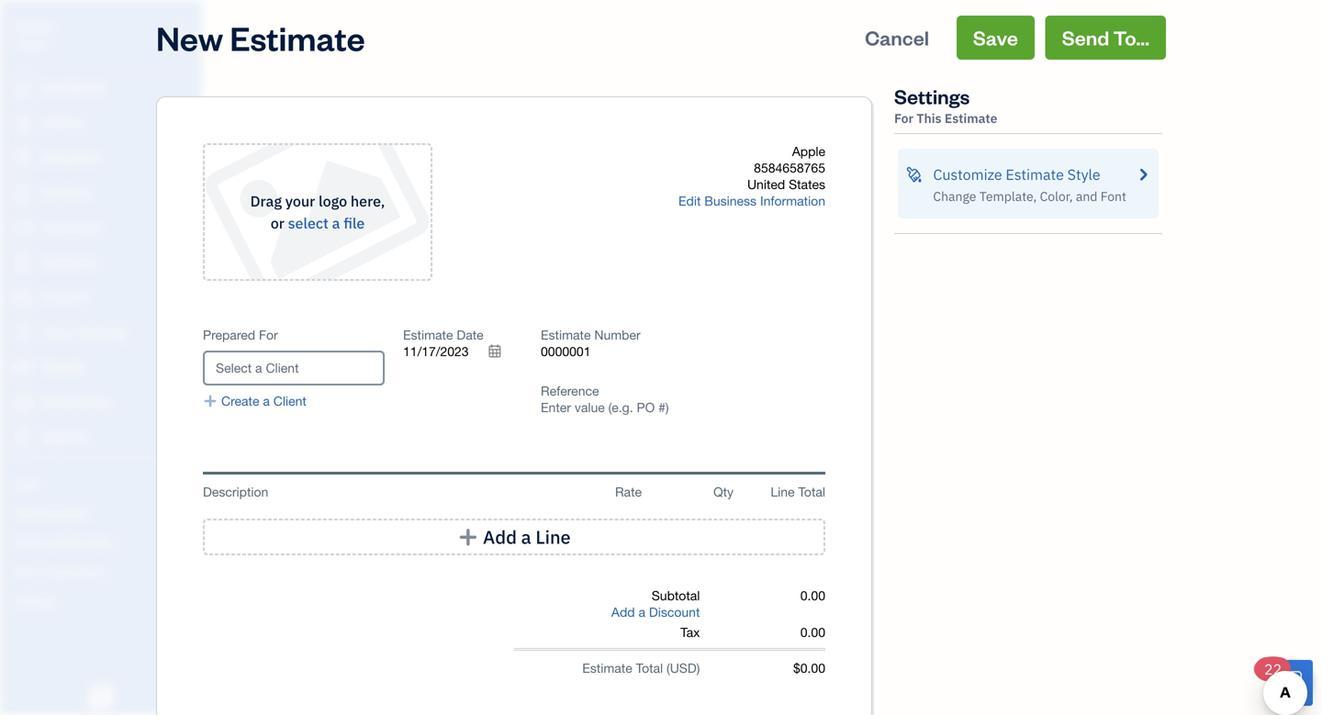 Task type: locate. For each thing, give the bounding box(es) containing it.
estimate number
[[541, 327, 641, 343]]

Estimate date in MM/DD/YYYY format text field
[[403, 344, 513, 360]]

add right plus image
[[483, 525, 517, 549]]

a left file
[[332, 214, 340, 233]]

1 vertical spatial total
[[636, 661, 663, 676]]

prepared for
[[203, 327, 278, 343]]

client
[[273, 393, 307, 409]]

customize
[[933, 165, 1002, 184]]

for right prepared at the top left
[[259, 327, 278, 343]]

for for prepared
[[259, 327, 278, 343]]

line total
[[771, 484, 826, 500]]

total for estimate
[[636, 661, 663, 676]]

color,
[[1040, 188, 1073, 205]]

description
[[203, 484, 268, 500]]

bank connections image
[[14, 564, 197, 579]]

owner
[[15, 37, 49, 51]]

add a line
[[483, 525, 571, 549]]

1 horizontal spatial add
[[611, 605, 635, 620]]

estimate total ( usd )
[[582, 661, 700, 676]]

apple inside main element
[[15, 16, 54, 35]]

states
[[789, 177, 826, 192]]

drag your logo here , or select a file
[[250, 191, 385, 233]]

line right qty
[[771, 484, 795, 500]]

0 vertical spatial for
[[894, 110, 914, 127]]

rate
[[615, 484, 642, 500]]

apple for apple 8584658765 united states edit business information
[[792, 144, 826, 159]]

1 vertical spatial add
[[611, 605, 635, 620]]

a right plus image
[[521, 525, 531, 549]]

usd
[[670, 661, 697, 676]]

for for settings
[[894, 110, 914, 127]]

Reference Number text field
[[541, 400, 670, 416]]

a left discount
[[639, 605, 646, 620]]

for
[[894, 110, 914, 127], [259, 327, 278, 343]]

1 vertical spatial for
[[259, 327, 278, 343]]

apple inside the apple 8584658765 united states edit business information
[[792, 144, 826, 159]]

1 horizontal spatial apple
[[792, 144, 826, 159]]

add
[[483, 525, 517, 549], [611, 605, 635, 620]]

0 horizontal spatial add
[[483, 525, 517, 549]]

0 vertical spatial 0.00
[[801, 588, 826, 603]]

1 horizontal spatial line
[[771, 484, 795, 500]]

plus image
[[458, 528, 479, 546]]

0 horizontal spatial apple
[[15, 16, 54, 35]]

apple up 8584658765
[[792, 144, 826, 159]]

date
[[457, 327, 484, 343]]

1 vertical spatial 0.00
[[801, 625, 826, 640]]

apple up owner
[[15, 16, 54, 35]]

for left this
[[894, 110, 914, 127]]

tax
[[681, 625, 700, 640]]

font
[[1101, 188, 1127, 205]]

expense image
[[12, 254, 34, 273]]

total right qty
[[798, 484, 826, 500]]

money image
[[12, 359, 34, 377]]

send to...
[[1062, 24, 1150, 51]]

0.00
[[801, 588, 826, 603], [801, 625, 826, 640]]

1 horizontal spatial for
[[894, 110, 914, 127]]

chart image
[[12, 394, 34, 412]]

save button
[[957, 16, 1035, 60]]

business
[[705, 193, 757, 208]]

send
[[1062, 24, 1110, 51]]

1 vertical spatial apple
[[792, 144, 826, 159]]

line
[[771, 484, 795, 500], [536, 525, 571, 549]]

for inside settings for this estimate
[[894, 110, 914, 127]]

settings
[[894, 83, 970, 109]]

estimate image
[[12, 150, 34, 168]]

0 vertical spatial total
[[798, 484, 826, 500]]

prepared
[[203, 327, 255, 343]]

apple
[[15, 16, 54, 35], [792, 144, 826, 159]]

0 horizontal spatial total
[[636, 661, 663, 676]]

new estimate
[[156, 16, 365, 59]]

create a client button
[[203, 393, 307, 410]]

send to... button
[[1046, 16, 1166, 60]]

create
[[221, 393, 259, 409]]

8584658765
[[754, 160, 826, 175]]

cancel
[[865, 24, 929, 51]]

add inside subtotal add a discount tax
[[611, 605, 635, 620]]

chevronright image
[[1135, 163, 1152, 185]]

Enter an Estimate # text field
[[541, 344, 591, 360]]

line right plus image
[[536, 525, 571, 549]]

estimate
[[230, 16, 365, 59], [945, 110, 998, 127], [1006, 165, 1064, 184], [403, 327, 453, 343], [541, 327, 591, 343], [582, 661, 632, 676]]

apple 8584658765 united states edit business information
[[679, 144, 826, 208]]

dashboard image
[[12, 80, 34, 98]]

total left (
[[636, 661, 663, 676]]

1 vertical spatial line
[[536, 525, 571, 549]]

a inside subtotal add a discount tax
[[639, 605, 646, 620]]

file
[[344, 214, 365, 233]]

2 0.00 from the top
[[801, 625, 826, 640]]

add left discount
[[611, 605, 635, 620]]

1 horizontal spatial total
[[798, 484, 826, 500]]

0 horizontal spatial line
[[536, 525, 571, 549]]

your
[[285, 191, 315, 211]]

0 horizontal spatial for
[[259, 327, 278, 343]]

a
[[332, 214, 340, 233], [263, 393, 270, 409], [521, 525, 531, 549], [639, 605, 646, 620]]

apps image
[[14, 476, 197, 490]]

0 vertical spatial apple
[[15, 16, 54, 35]]

plus image
[[203, 393, 218, 410]]

$0.00
[[793, 661, 826, 676]]

total
[[798, 484, 826, 500], [636, 661, 663, 676]]

0 vertical spatial add
[[483, 525, 517, 549]]



Task type: describe. For each thing, give the bounding box(es) containing it.
and
[[1076, 188, 1098, 205]]

subtotal add a discount tax
[[611, 588, 700, 640]]

resource center badge image
[[1267, 660, 1313, 706]]

qty
[[713, 484, 734, 500]]

invoice image
[[12, 185, 34, 203]]

1 0.00 from the top
[[801, 588, 826, 603]]

paintbrush image
[[905, 163, 922, 185]]

estimate date
[[403, 327, 484, 343]]

settings for this estimate
[[894, 83, 998, 127]]

style
[[1068, 165, 1101, 184]]

customize estimate style
[[933, 165, 1101, 184]]

or
[[271, 214, 285, 233]]

report image
[[12, 429, 34, 447]]

estimate inside settings for this estimate
[[945, 110, 998, 127]]

Client text field
[[205, 353, 383, 384]]

22 button
[[1255, 658, 1313, 706]]

edit business information button
[[679, 193, 826, 209]]

discount
[[649, 605, 700, 620]]

total for line
[[798, 484, 826, 500]]

change
[[933, 188, 977, 205]]

22
[[1265, 660, 1282, 679]]

add inside button
[[483, 525, 517, 549]]

information
[[760, 193, 826, 208]]

a left client
[[263, 393, 270, 409]]

payment image
[[12, 219, 34, 238]]

)
[[697, 661, 700, 676]]

0 vertical spatial line
[[771, 484, 795, 500]]

add a discount button
[[611, 604, 700, 621]]

create a client
[[221, 393, 307, 409]]

logo
[[319, 191, 347, 211]]

template,
[[980, 188, 1037, 205]]

add a line button
[[203, 519, 826, 556]]

main element
[[0, 0, 248, 715]]

apple for apple owner
[[15, 16, 54, 35]]

united
[[747, 177, 785, 192]]

project image
[[12, 289, 34, 308]]

timer image
[[12, 324, 34, 343]]

drag
[[250, 191, 282, 211]]

reference
[[541, 383, 599, 399]]

settings image
[[14, 593, 197, 608]]

new
[[156, 16, 223, 59]]

items and services image
[[14, 534, 197, 549]]

number
[[594, 327, 641, 343]]

apple owner
[[15, 16, 54, 51]]

this
[[917, 110, 942, 127]]

(
[[667, 661, 670, 676]]

a inside drag your logo here , or select a file
[[332, 214, 340, 233]]

team members image
[[14, 505, 197, 520]]

save
[[973, 24, 1018, 51]]

here
[[351, 191, 381, 211]]

,
[[381, 191, 385, 211]]

line inside button
[[536, 525, 571, 549]]

cancel button
[[849, 16, 946, 60]]

edit
[[679, 193, 701, 208]]

client image
[[12, 115, 34, 133]]

freshbooks image
[[86, 686, 116, 708]]

change template, color, and font
[[933, 188, 1127, 205]]

subtotal
[[652, 588, 700, 603]]

select
[[288, 214, 329, 233]]

to...
[[1114, 24, 1150, 51]]



Task type: vqa. For each thing, say whether or not it's contained in the screenshot.
Project Type "Type"
no



